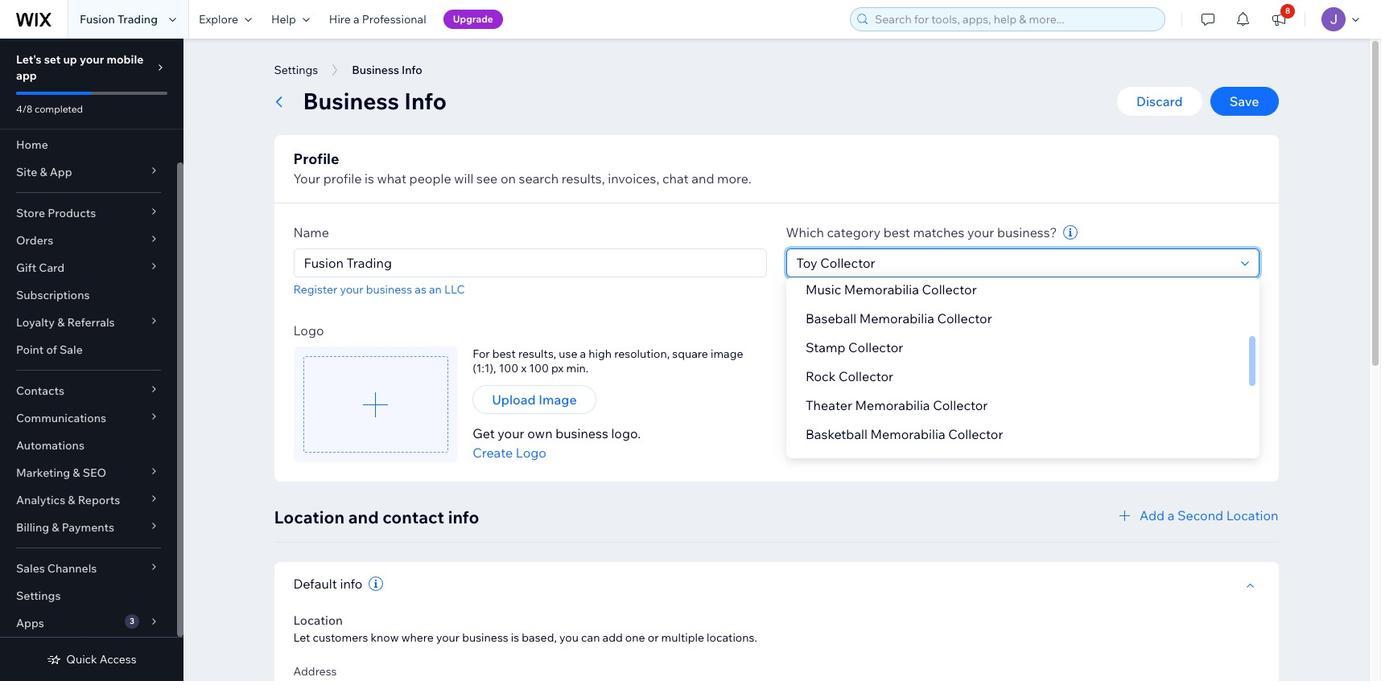Task type: describe. For each thing, give the bounding box(es) containing it.
let's set up your mobile app
[[16, 52, 144, 83]]

or
[[648, 631, 659, 646]]

multiple
[[661, 631, 704, 646]]

music
[[805, 282, 841, 298]]

which category best matches your business?
[[786, 225, 1057, 241]]

collector for theater memorabilia collector
[[933, 398, 987, 414]]

billing
[[16, 521, 49, 535]]

apps
[[16, 616, 44, 631]]

sidebar element
[[0, 39, 183, 682]]

memorabilia for baseball
[[859, 311, 934, 327]]

Search for tools, apps, help & more... field
[[870, 8, 1160, 31]]

use
[[559, 347, 577, 361]]

sales channels button
[[0, 555, 177, 583]]

products
[[48, 206, 96, 221]]

results, inside for best results, use a high resolution, square image (1:1), 100 x 100 px min.
[[518, 347, 556, 361]]

& for site
[[40, 165, 47, 179]]

contacts button
[[0, 377, 177, 405]]

collector for football memorabilia collector
[[935, 456, 989, 472]]

collector for music memorabilia collector
[[922, 282, 976, 298]]

invoices,
[[608, 171, 659, 187]]

short
[[786, 303, 819, 320]]

location let customers know where your business is based, you can add one or multiple locations.
[[293, 613, 757, 646]]

store
[[16, 206, 45, 221]]

1 vertical spatial business
[[303, 87, 399, 115]]

baseball memorabilia collector
[[805, 311, 992, 327]]

orders button
[[0, 227, 177, 254]]

card
[[39, 261, 65, 275]]

& for marketing
[[73, 466, 80, 480]]

2 100 from the left
[[529, 361, 549, 376]]

chat
[[662, 171, 689, 187]]

upgrade button
[[443, 10, 503, 29]]

register
[[293, 282, 337, 297]]

business inside 'button'
[[352, 63, 399, 77]]

let's
[[16, 52, 42, 67]]

0 horizontal spatial business
[[366, 282, 412, 297]]

high
[[589, 347, 612, 361]]

site
[[16, 165, 37, 179]]

location for location let customers know where your business is based, you can add one or multiple locations.
[[293, 613, 343, 629]]

a for add
[[1168, 508, 1175, 524]]

second
[[1177, 508, 1223, 524]]

theater memorabilia collector
[[805, 398, 987, 414]]

location for location and contact info
[[274, 507, 344, 528]]

default
[[293, 576, 337, 592]]

hire
[[329, 12, 351, 27]]

discard
[[1136, 93, 1183, 109]]

football memorabilia collector
[[805, 456, 989, 472]]

reports
[[78, 493, 120, 508]]

fusion trading
[[80, 12, 158, 27]]

discard button
[[1117, 87, 1202, 116]]

based,
[[522, 631, 557, 646]]

your right "matches"
[[967, 225, 994, 241]]

a inside for best results, use a high resolution, square image (1:1), 100 x 100 px min.
[[580, 347, 586, 361]]

get your own business logo. create logo
[[473, 426, 641, 461]]

your inside location let customers know where your business is based, you can add one or multiple locations.
[[436, 631, 460, 646]]

description
[[822, 303, 890, 320]]

stamp collector
[[805, 340, 903, 356]]

automations
[[16, 439, 84, 453]]

on
[[501, 171, 516, 187]]

& for loyalty
[[57, 315, 65, 330]]

basketball
[[805, 427, 867, 443]]

completed
[[35, 103, 83, 115]]

settings for settings link
[[16, 589, 61, 604]]

8
[[1285, 6, 1290, 16]]

hire a professional link
[[319, 0, 436, 39]]

upload
[[492, 392, 536, 408]]

1 horizontal spatial info
[[448, 507, 479, 528]]

mobile
[[107, 52, 144, 67]]

explore
[[199, 12, 238, 27]]

help button
[[262, 0, 319, 39]]

memorabilia for football
[[857, 456, 932, 472]]

image
[[539, 392, 577, 408]]

8 button
[[1261, 0, 1297, 39]]

add a second location button
[[1116, 506, 1278, 526]]

sale
[[60, 343, 83, 357]]

0 vertical spatial best
[[883, 225, 910, 241]]

own
[[527, 426, 553, 442]]

1 vertical spatial info
[[404, 87, 447, 115]]

business?
[[997, 225, 1057, 241]]

address
[[293, 665, 337, 679]]

billing & payments
[[16, 521, 114, 535]]

profile
[[323, 171, 362, 187]]

(1:1),
[[473, 361, 496, 376]]

access
[[100, 653, 137, 667]]

you
[[559, 631, 579, 646]]

site & app button
[[0, 159, 177, 186]]

min.
[[566, 361, 589, 376]]

marketing & seo
[[16, 466, 106, 480]]

trading
[[117, 12, 158, 27]]

resolution,
[[614, 347, 670, 361]]

and inside profile your profile is what people will see on search results, invoices, chat and more.
[[692, 171, 714, 187]]

subscriptions link
[[0, 282, 177, 309]]

locations.
[[707, 631, 757, 646]]

& for billing
[[52, 521, 59, 535]]

communications
[[16, 411, 106, 426]]

Enter your business or website type field
[[792, 249, 1236, 277]]

register your business as an llc
[[293, 282, 465, 297]]

know
[[371, 631, 399, 646]]

customers
[[313, 631, 368, 646]]

matches
[[913, 225, 965, 241]]

business inside location let customers know where your business is based, you can add one or multiple locations.
[[462, 631, 508, 646]]

default info
[[293, 576, 363, 592]]

more.
[[717, 171, 751, 187]]

for best results, use a high resolution, square image (1:1), 100 x 100 px min.
[[473, 347, 743, 376]]



Task type: vqa. For each thing, say whether or not it's contained in the screenshot.
Memorabilia corresponding to Basketball
yes



Task type: locate. For each thing, give the bounding box(es) containing it.
list box containing music memorabilia collector
[[786, 275, 1259, 478]]

see
[[476, 171, 498, 187]]

1 horizontal spatial 100
[[529, 361, 549, 376]]

help
[[271, 12, 296, 27]]

& left the reports
[[68, 493, 75, 508]]

memorabilia down basketball memorabilia collector
[[857, 456, 932, 472]]

settings button
[[266, 58, 326, 82]]

settings down help button
[[274, 63, 318, 77]]

baseball
[[805, 311, 856, 327]]

1 horizontal spatial best
[[883, 225, 910, 241]]

business down the business info 'button'
[[303, 87, 399, 115]]

your right up
[[80, 52, 104, 67]]

point of sale link
[[0, 336, 177, 364]]

a for hire
[[353, 12, 359, 27]]

stamp
[[805, 340, 845, 356]]

professional
[[362, 12, 426, 27]]

logo down own
[[516, 445, 546, 461]]

1 vertical spatial logo
[[516, 445, 546, 461]]

is inside location let customers know where your business is based, you can add one or multiple locations.
[[511, 631, 519, 646]]

0 vertical spatial and
[[692, 171, 714, 187]]

info right contact
[[448, 507, 479, 528]]

up
[[63, 52, 77, 67]]

memorabilia up basketball memorabilia collector
[[855, 398, 930, 414]]

app
[[50, 165, 72, 179]]

your inside let's set up your mobile app
[[80, 52, 104, 67]]

a right hire
[[353, 12, 359, 27]]

info down professional
[[402, 63, 422, 77]]

1 100 from the left
[[499, 361, 519, 376]]

results, left use
[[518, 347, 556, 361]]

2 horizontal spatial a
[[1168, 508, 1175, 524]]

results, right search
[[561, 171, 605, 187]]

results, inside profile your profile is what people will see on search results, invoices, chat and more.
[[561, 171, 605, 187]]

1 horizontal spatial business
[[462, 631, 508, 646]]

1 vertical spatial results,
[[518, 347, 556, 361]]

1 horizontal spatial and
[[692, 171, 714, 187]]

& inside dropdown button
[[73, 466, 80, 480]]

point of sale
[[16, 343, 83, 357]]

contact
[[383, 507, 444, 528]]

business info button
[[344, 58, 430, 82]]

memorabilia for theater
[[855, 398, 930, 414]]

a right add
[[1168, 508, 1175, 524]]

logo inside "get your own business logo. create logo"
[[516, 445, 546, 461]]

0 vertical spatial settings
[[274, 63, 318, 77]]

is left what
[[365, 171, 374, 187]]

business down hire a professional link
[[352, 63, 399, 77]]

px
[[551, 361, 564, 376]]

0 horizontal spatial a
[[353, 12, 359, 27]]

and left contact
[[348, 507, 379, 528]]

(150
[[893, 303, 919, 320]]

business inside "get your own business logo. create logo"
[[555, 426, 608, 442]]

is left based,
[[511, 631, 519, 646]]

& for analytics
[[68, 493, 75, 508]]

app
[[16, 68, 37, 83]]

memorabilia for basketball
[[870, 427, 945, 443]]

let
[[293, 631, 310, 646]]

1 vertical spatial is
[[511, 631, 519, 646]]

1 vertical spatial best
[[492, 347, 516, 361]]

an
[[429, 282, 442, 297]]

sales channels
[[16, 562, 97, 576]]

settings down the sales
[[16, 589, 61, 604]]

your inside "get your own business logo. create logo"
[[498, 426, 524, 442]]

x
[[521, 361, 526, 376]]

loyalty
[[16, 315, 55, 330]]

0 vertical spatial is
[[365, 171, 374, 187]]

subscriptions
[[16, 288, 90, 303]]

0 horizontal spatial info
[[340, 576, 363, 592]]

business left based,
[[462, 631, 508, 646]]

collector for basketball memorabilia collector
[[948, 427, 1003, 443]]

1 vertical spatial business info
[[303, 87, 447, 115]]

fusion
[[80, 12, 115, 27]]

for
[[473, 347, 490, 361]]

& left seo
[[73, 466, 80, 480]]

0 horizontal spatial best
[[492, 347, 516, 361]]

4/8
[[16, 103, 32, 115]]

upload image
[[492, 392, 577, 408]]

communications button
[[0, 405, 177, 432]]

list box
[[786, 275, 1259, 478]]

site & app
[[16, 165, 72, 179]]

2 horizontal spatial business
[[555, 426, 608, 442]]

register your business as an llc link
[[293, 282, 465, 297]]

Type your business name (e.g., Amy's Shoes) field
[[299, 249, 761, 277]]

2 vertical spatial a
[[1168, 508, 1175, 524]]

0 vertical spatial info
[[448, 507, 479, 528]]

music memorabilia collector
[[805, 282, 976, 298]]

quick access
[[66, 653, 137, 667]]

analytics & reports button
[[0, 487, 177, 514]]

1 vertical spatial settings
[[16, 589, 61, 604]]

quick access button
[[47, 653, 137, 667]]

settings
[[274, 63, 318, 77], [16, 589, 61, 604]]

marketing & seo button
[[0, 460, 177, 487]]

0 horizontal spatial and
[[348, 507, 379, 528]]

analytics
[[16, 493, 65, 508]]

settings inside settings button
[[274, 63, 318, 77]]

1 vertical spatial info
[[340, 576, 363, 592]]

a right use
[[580, 347, 586, 361]]

0 horizontal spatial results,
[[518, 347, 556, 361]]

and right chat
[[692, 171, 714, 187]]

referrals
[[67, 315, 115, 330]]

your
[[293, 171, 320, 187]]

sales
[[16, 562, 45, 576]]

seo
[[83, 466, 106, 480]]

where
[[401, 631, 434, 646]]

business down image
[[555, 426, 608, 442]]

1 horizontal spatial a
[[580, 347, 586, 361]]

info
[[448, 507, 479, 528], [340, 576, 363, 592]]

memorabilia up short description (150 chars)
[[844, 282, 919, 298]]

profile your profile is what people will see on search results, invoices, chat and more.
[[293, 150, 751, 187]]

location up let
[[293, 613, 343, 629]]

basketball memorabilia collector
[[805, 427, 1003, 443]]

marketing
[[16, 466, 70, 480]]

logo down the register
[[293, 323, 324, 339]]

1 vertical spatial a
[[580, 347, 586, 361]]

memorabilia for music
[[844, 282, 919, 298]]

1 horizontal spatial results,
[[561, 171, 605, 187]]

settings inside settings link
[[16, 589, 61, 604]]

your up create logo button
[[498, 426, 524, 442]]

0 vertical spatial business
[[352, 63, 399, 77]]

info
[[402, 63, 422, 77], [404, 87, 447, 115]]

business info down professional
[[352, 63, 422, 77]]

info inside 'button'
[[402, 63, 422, 77]]

location inside button
[[1226, 508, 1278, 524]]

is inside profile your profile is what people will see on search results, invoices, chat and more.
[[365, 171, 374, 187]]

a inside button
[[1168, 508, 1175, 524]]

0 vertical spatial business info
[[352, 63, 422, 77]]

business left as
[[366, 282, 412, 297]]

100 left x
[[499, 361, 519, 376]]

& right loyalty
[[57, 315, 65, 330]]

memorabilia up the football memorabilia collector
[[870, 427, 945, 443]]

is
[[365, 171, 374, 187], [511, 631, 519, 646]]

0 vertical spatial results,
[[561, 171, 605, 187]]

collector for baseball memorabilia collector
[[937, 311, 992, 327]]

theater
[[805, 398, 852, 414]]

1 vertical spatial and
[[348, 507, 379, 528]]

gift card button
[[0, 254, 177, 282]]

your right where
[[436, 631, 460, 646]]

0 vertical spatial logo
[[293, 323, 324, 339]]

image
[[711, 347, 743, 361]]

1 horizontal spatial is
[[511, 631, 519, 646]]

best left "matches"
[[883, 225, 910, 241]]

which
[[786, 225, 824, 241]]

info right default
[[340, 576, 363, 592]]

best
[[883, 225, 910, 241], [492, 347, 516, 361]]

business info inside 'button'
[[352, 63, 422, 77]]

memorabilia down music memorabilia collector
[[859, 311, 934, 327]]

location up default
[[274, 507, 344, 528]]

0 horizontal spatial 100
[[499, 361, 519, 376]]

Describe your business here. What makes it great? Use short catchy text to tell people what you do or offer. text field
[[787, 328, 1258, 443]]

3
[[130, 616, 134, 627]]

0 vertical spatial info
[[402, 63, 422, 77]]

0 horizontal spatial is
[[365, 171, 374, 187]]

orders
[[16, 233, 53, 248]]

upload image button
[[473, 386, 596, 414]]

chars)
[[922, 303, 959, 320]]

& right "site"
[[40, 165, 47, 179]]

& right billing
[[52, 521, 59, 535]]

save button
[[1210, 87, 1278, 116]]

0 vertical spatial business
[[366, 282, 412, 297]]

settings for settings button
[[274, 63, 318, 77]]

info down the business info 'button'
[[404, 87, 447, 115]]

location inside location let customers know where your business is based, you can add one or multiple locations.
[[293, 613, 343, 629]]

location right second at the bottom right
[[1226, 508, 1278, 524]]

1 vertical spatial business
[[555, 426, 608, 442]]

business info down the business info 'button'
[[303, 87, 447, 115]]

location and contact info
[[274, 507, 479, 528]]

quick
[[66, 653, 97, 667]]

your right the register
[[340, 282, 363, 297]]

point
[[16, 343, 44, 357]]

one
[[625, 631, 645, 646]]

0 vertical spatial a
[[353, 12, 359, 27]]

will
[[454, 171, 474, 187]]

name
[[293, 225, 329, 241]]

0 horizontal spatial settings
[[16, 589, 61, 604]]

0 horizontal spatial logo
[[293, 323, 324, 339]]

channels
[[47, 562, 97, 576]]

rock
[[805, 369, 835, 385]]

add
[[602, 631, 623, 646]]

1 horizontal spatial settings
[[274, 63, 318, 77]]

4/8 completed
[[16, 103, 83, 115]]

100 right x
[[529, 361, 549, 376]]

1 horizontal spatial logo
[[516, 445, 546, 461]]

best inside for best results, use a high resolution, square image (1:1), 100 x 100 px min.
[[492, 347, 516, 361]]

best right for
[[492, 347, 516, 361]]

your
[[80, 52, 104, 67], [967, 225, 994, 241], [340, 282, 363, 297], [498, 426, 524, 442], [436, 631, 460, 646]]

home
[[16, 138, 48, 152]]

add a second location
[[1140, 508, 1278, 524]]

as
[[415, 282, 426, 297]]

create
[[473, 445, 513, 461]]

store products
[[16, 206, 96, 221]]

2 vertical spatial business
[[462, 631, 508, 646]]



